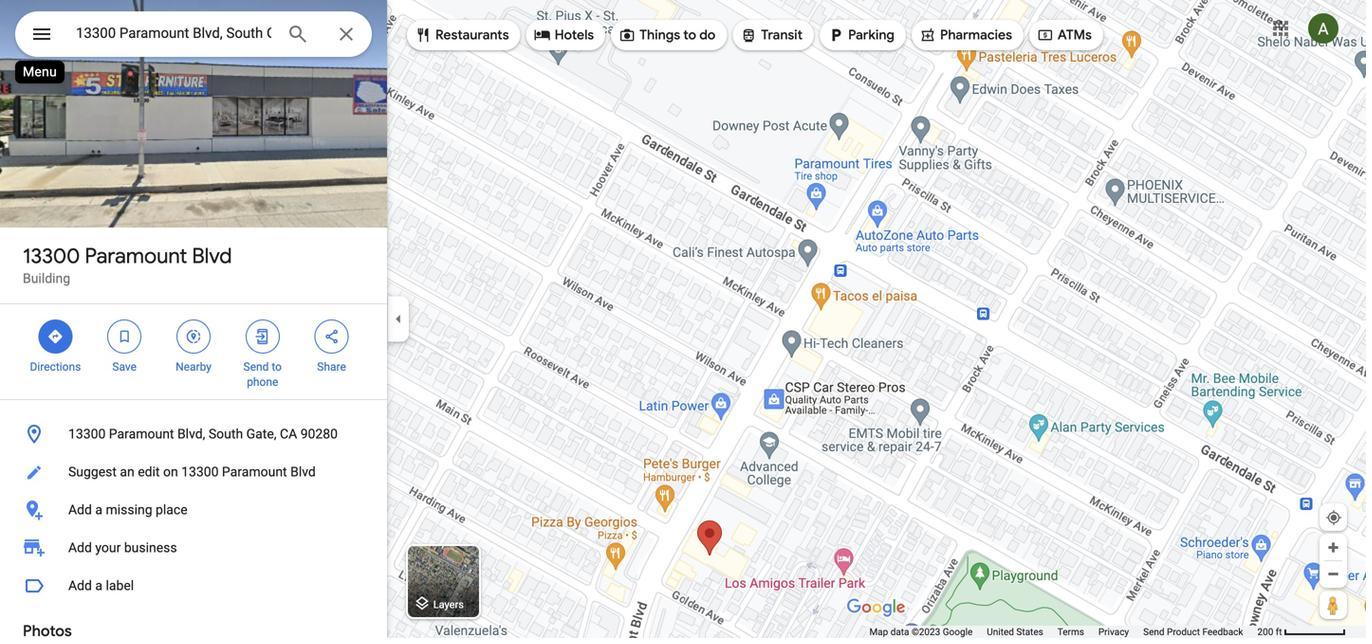 Task type: locate. For each thing, give the bounding box(es) containing it.
2 vertical spatial 13300
[[181, 465, 219, 480]]

1 vertical spatial a
[[95, 578, 103, 594]]

add down suggest
[[68, 503, 92, 518]]

do
[[700, 27, 716, 44]]

0 vertical spatial a
[[95, 503, 103, 518]]

a
[[95, 503, 103, 518], [95, 578, 103, 594]]

transit
[[761, 27, 803, 44]]

 pharmacies
[[920, 25, 1013, 46]]

send to phone
[[243, 361, 282, 389]]

13300
[[23, 243, 80, 270], [68, 427, 106, 442], [181, 465, 219, 480]]

to up phone
[[272, 361, 282, 374]]

missing
[[106, 503, 152, 518]]

states
[[1017, 627, 1044, 638]]

hotels
[[555, 27, 594, 44]]

add a missing place
[[68, 503, 188, 518]]

13300 for blvd,
[[68, 427, 106, 442]]

send product feedback
[[1144, 627, 1244, 638]]

footer containing map data ©2023 google
[[870, 626, 1258, 639]]

13300 inside 13300 paramount blvd building
[[23, 243, 80, 270]]


[[534, 25, 551, 46]]

blvd
[[192, 243, 232, 270], [291, 465, 316, 480]]


[[1037, 25, 1054, 46]]

send product feedback button
[[1144, 626, 1244, 639]]


[[415, 25, 432, 46]]

1 vertical spatial blvd
[[291, 465, 316, 480]]

send inside "send to phone"
[[243, 361, 269, 374]]

google account: angela cha  
(angela.cha@adept.ai) image
[[1309, 13, 1339, 44]]

add for add your business
[[68, 541, 92, 556]]

send inside button
[[1144, 627, 1165, 638]]

suggest an edit on 13300 paramount blvd
[[68, 465, 316, 480]]

united states
[[987, 627, 1044, 638]]

a for missing
[[95, 503, 103, 518]]

2 vertical spatial paramount
[[222, 465, 287, 480]]

send
[[243, 361, 269, 374], [1144, 627, 1165, 638]]

send up phone
[[243, 361, 269, 374]]

add for add a label
[[68, 578, 92, 594]]

13300 paramount blvd, south gate, ca 90280
[[68, 427, 338, 442]]

0 vertical spatial add
[[68, 503, 92, 518]]

3 add from the top
[[68, 578, 92, 594]]

collapse side panel image
[[388, 309, 409, 330]]

 restaurants
[[415, 25, 509, 46]]

privacy
[[1099, 627, 1130, 638]]

0 vertical spatial paramount
[[85, 243, 187, 270]]

paramount for blvd,
[[109, 427, 174, 442]]

business
[[124, 541, 177, 556]]

add a missing place button
[[0, 492, 387, 530]]

 button
[[15, 11, 68, 61]]

13300 up building
[[23, 243, 80, 270]]

to
[[684, 27, 697, 44], [272, 361, 282, 374]]

1 vertical spatial add
[[68, 541, 92, 556]]

1 a from the top
[[95, 503, 103, 518]]

a left the missing at bottom left
[[95, 503, 103, 518]]

show street view coverage image
[[1320, 591, 1348, 620]]

add
[[68, 503, 92, 518], [68, 541, 92, 556], [68, 578, 92, 594]]


[[47, 326, 64, 347]]

send left product
[[1144, 627, 1165, 638]]

2 vertical spatial add
[[68, 578, 92, 594]]

atms
[[1058, 27, 1092, 44]]

zoom out image
[[1327, 568, 1341, 582]]

an
[[120, 465, 135, 480]]

add left label
[[68, 578, 92, 594]]

none field inside 13300 paramount blvd, south gate, ca 90280 field
[[76, 22, 271, 45]]

paramount
[[85, 243, 187, 270], [109, 427, 174, 442], [222, 465, 287, 480]]

blvd inside suggest an edit on 13300 paramount blvd button
[[291, 465, 316, 480]]

2 add from the top
[[68, 541, 92, 556]]

1 vertical spatial paramount
[[109, 427, 174, 442]]

a inside add a missing place button
[[95, 503, 103, 518]]

200
[[1258, 627, 1274, 638]]

add your business link
[[0, 530, 387, 568]]

nearby
[[176, 361, 212, 374]]

13300 right on
[[181, 465, 219, 480]]

a inside add a label button
[[95, 578, 103, 594]]

add inside button
[[68, 503, 92, 518]]

 atms
[[1037, 25, 1092, 46]]

send for send product feedback
[[1144, 627, 1165, 638]]

south
[[209, 427, 243, 442]]

2 a from the top
[[95, 578, 103, 594]]

0 horizontal spatial blvd
[[192, 243, 232, 270]]

paramount up edit
[[109, 427, 174, 442]]

1 horizontal spatial to
[[684, 27, 697, 44]]

add inside button
[[68, 578, 92, 594]]


[[116, 326, 133, 347]]

1 horizontal spatial send
[[1144, 627, 1165, 638]]


[[323, 326, 340, 347]]

1 add from the top
[[68, 503, 92, 518]]

data
[[891, 627, 910, 638]]


[[254, 326, 271, 347]]

13300 paramount blvd main content
[[0, 0, 387, 639]]

to left do
[[684, 27, 697, 44]]

1 vertical spatial send
[[1144, 627, 1165, 638]]


[[619, 25, 636, 46]]

0 vertical spatial blvd
[[192, 243, 232, 270]]


[[30, 20, 53, 48]]

0 vertical spatial 13300
[[23, 243, 80, 270]]

your
[[95, 541, 121, 556]]

add left your
[[68, 541, 92, 556]]

suggest an edit on 13300 paramount blvd button
[[0, 454, 387, 492]]

 things to do
[[619, 25, 716, 46]]

phone
[[247, 376, 278, 389]]

0 vertical spatial to
[[684, 27, 697, 44]]

1 horizontal spatial blvd
[[291, 465, 316, 480]]

1 vertical spatial to
[[272, 361, 282, 374]]

add a label button
[[0, 568, 387, 606]]

blvd down ca
[[291, 465, 316, 480]]

paramount down gate, on the left of page
[[222, 465, 287, 480]]

restaurants
[[436, 27, 509, 44]]

paramount up ''
[[85, 243, 187, 270]]

13300 for blvd
[[23, 243, 80, 270]]

1 vertical spatial 13300
[[68, 427, 106, 442]]

blvd up 
[[192, 243, 232, 270]]

0 horizontal spatial to
[[272, 361, 282, 374]]

actions for 13300 paramount blvd region
[[0, 305, 387, 400]]

paramount inside 13300 paramount blvd building
[[85, 243, 187, 270]]

0 vertical spatial send
[[243, 361, 269, 374]]

13300 up suggest
[[68, 427, 106, 442]]

ca
[[280, 427, 297, 442]]

None field
[[76, 22, 271, 45]]

a left label
[[95, 578, 103, 594]]

0 horizontal spatial send
[[243, 361, 269, 374]]

terms
[[1058, 627, 1085, 638]]

to inside the " things to do"
[[684, 27, 697, 44]]

footer
[[870, 626, 1258, 639]]



Task type: describe. For each thing, give the bounding box(es) containing it.
parking
[[849, 27, 895, 44]]

a for label
[[95, 578, 103, 594]]

©2023
[[912, 627, 941, 638]]

send for send to phone
[[243, 361, 269, 374]]

place
[[156, 503, 188, 518]]

zoom in image
[[1327, 541, 1341, 555]]

terms button
[[1058, 626, 1085, 639]]

united
[[987, 627, 1015, 638]]

layers
[[433, 599, 464, 611]]

 search field
[[15, 11, 372, 61]]

footer inside google maps element
[[870, 626, 1258, 639]]

add your business
[[68, 541, 177, 556]]

save
[[112, 361, 137, 374]]

200 ft button
[[1258, 627, 1347, 638]]

200 ft
[[1258, 627, 1283, 638]]

label
[[106, 578, 134, 594]]

edit
[[138, 465, 160, 480]]

blvd,
[[177, 427, 205, 442]]

directions
[[30, 361, 81, 374]]

 parking
[[828, 25, 895, 46]]

add for add a missing place
[[68, 503, 92, 518]]

share
[[317, 361, 346, 374]]

to inside "send to phone"
[[272, 361, 282, 374]]

paramount for blvd
[[85, 243, 187, 270]]

united states button
[[987, 626, 1044, 639]]

things
[[640, 27, 681, 44]]


[[185, 326, 202, 347]]

product
[[1167, 627, 1201, 638]]

 hotels
[[534, 25, 594, 46]]

map
[[870, 627, 889, 638]]

map data ©2023 google
[[870, 627, 973, 638]]

ft
[[1276, 627, 1283, 638]]

blvd inside 13300 paramount blvd building
[[192, 243, 232, 270]]


[[920, 25, 937, 46]]

13300 paramount blvd, south gate, ca 90280 button
[[0, 416, 387, 454]]

13300 Paramount Blvd, South Gate, CA 90280 field
[[15, 11, 372, 57]]

google
[[943, 627, 973, 638]]

privacy button
[[1099, 626, 1130, 639]]

pharmacies
[[941, 27, 1013, 44]]

feedback
[[1203, 627, 1244, 638]]

suggest
[[68, 465, 117, 480]]

building
[[23, 271, 70, 287]]

on
[[163, 465, 178, 480]]

show your location image
[[1326, 510, 1343, 527]]

add a label
[[68, 578, 134, 594]]

google maps element
[[0, 0, 1367, 639]]

13300 paramount blvd building
[[23, 243, 232, 287]]

90280
[[301, 427, 338, 442]]

gate,
[[246, 427, 277, 442]]

 transit
[[741, 25, 803, 46]]


[[741, 25, 758, 46]]


[[828, 25, 845, 46]]



Task type: vqa. For each thing, say whether or not it's contained in the screenshot.
Ave's "Railroad"
no



